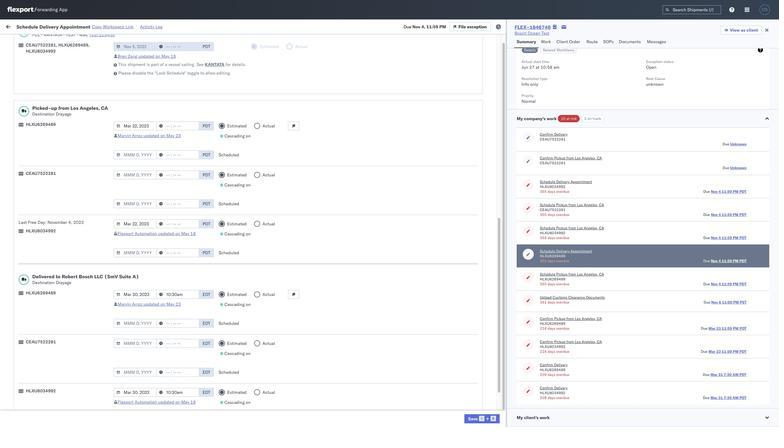 Task type: locate. For each thing, give the bounding box(es) containing it.
0 vertical spatial flexport automation updated on may 18 button
[[118, 231, 196, 237]]

from inside schedule pickup from los angeles, ca hlxu6269489
[[569, 272, 577, 277]]

0 vertical spatial 209 days overdue
[[540, 373, 570, 377]]

confirm inside confirm delivery hlxu8034992
[[540, 386, 554, 391]]

pickup down confirm pickup from los angeles, ca hlxu6269489
[[555, 340, 566, 345]]

9 overdue from the top
[[557, 373, 570, 377]]

ca inside confirm pickup from los angeles, ca hlxu8034992
[[598, 340, 603, 345]]

flexport automation updated on may 18
[[118, 231, 196, 237], [118, 400, 196, 405]]

2 vertical spatial 18
[[191, 400, 196, 405]]

pickup down schedule delivery appointment hlxu8034992
[[557, 203, 568, 207]]

0 vertical spatial confirm pickup from los angeles, ca button
[[540, 156, 603, 161]]

schedule pickup from los angeles, ca ceau7522281
[[540, 203, 605, 212]]

overdue for schedule pickup from los angeles, ca hlxu8034992
[[557, 236, 570, 240]]

sops
[[604, 39, 614, 44]]

0 vertical spatial confirm delivery button
[[540, 132, 568, 137]]

2 arroz from the top
[[132, 302, 142, 307]]

days down confirm delivery hlxu8034992
[[548, 396, 556, 401]]

0 vertical spatial marvin arroz updated on may 23
[[118, 133, 181, 139]]

edt for 8th -- : -- -- text field from the top of the page
[[203, 341, 211, 347]]

schedule inside schedule pickup from los angeles, ca ceau7522281
[[540, 203, 556, 207]]

1 vertical spatial confirm delivery button
[[540, 363, 568, 368]]

angeles, for confirm pickup from los angeles, ca ceau7522281 due unknown
[[582, 156, 597, 161]]

confirm delivery hlxu8034992
[[540, 386, 568, 396]]

los up clearance on the right bottom
[[578, 272, 584, 277]]

-- : -- -- text field
[[156, 42, 199, 51], [156, 122, 199, 131], [156, 150, 199, 160], [156, 200, 199, 209], [156, 249, 199, 258], [156, 290, 199, 299], [156, 319, 199, 328], [156, 339, 199, 349]]

los right up
[[71, 105, 79, 111]]

2 horizontal spatial •
[[77, 32, 78, 37]]

los inside schedule pickup from los angeles, ca hlxu6269489
[[578, 272, 584, 277]]

8 -- : -- -- text field from the top
[[156, 339, 199, 349]]

0 vertical spatial schedule pickup from los angeles, ca button
[[540, 203, 605, 208]]

cascading on for marvin arroz updated on may 23 button corresponding to picked-up from los angeles, ca
[[225, 133, 251, 139]]

delivery down confirm pickup from los angeles, ca hlxu8034992
[[555, 363, 568, 368]]

ca for schedule pickup from los angeles, ca hlxu6269489
[[600, 272, 605, 277]]

0 vertical spatial marvin arroz updated on may 23 button
[[118, 133, 181, 139]]

1 horizontal spatial at
[[567, 116, 570, 121]]

copy
[[92, 24, 102, 29]]

schedule inside schedule delivery appointment hlxu8034992
[[540, 180, 556, 184]]

pickup inside schedule pickup from los angeles, ca hlxu8034992
[[557, 226, 568, 231]]

0 vertical spatial drayage
[[56, 111, 71, 117]]

from down schedule delivery appointment hlxu8034992
[[569, 203, 577, 207]]

ca inside the confirm pickup from los angeles, ca ceau7522281 due unknown
[[598, 156, 603, 161]]

2 4 from the top
[[719, 213, 722, 217]]

from
[[58, 105, 69, 111], [567, 156, 575, 161], [569, 203, 577, 207], [569, 226, 577, 231], [569, 272, 577, 277], [567, 317, 575, 321], [567, 340, 575, 345]]

drayage down up
[[56, 111, 71, 117]]

3 confirm from the top
[[540, 317, 554, 321]]

due for schedule pickup from los angeles, ca hlxu6269489
[[704, 282, 711, 287]]

1 vertical spatial arroz
[[132, 302, 142, 307]]

1 horizontal spatial 4,
[[422, 24, 426, 29]]

1 vertical spatial due mar 23 11:59 pm pdt
[[702, 350, 747, 354]]

from right up
[[58, 105, 69, 111]]

resolution
[[522, 76, 540, 81]]

hlxu6269489 up schedule pickup from los angeles, ca hlxu6269489 on the bottom
[[540, 254, 566, 259]]

this shipment is part of a vessel sailing. see kantata for details.
[[118, 62, 247, 67]]

delivery up schedule pickup from los angeles, ca ceau7522281
[[557, 180, 570, 184]]

1 209 from the top
[[540, 373, 547, 377]]

from inside picked-up from los angeles, ca destination drayage
[[58, 105, 69, 111]]

angeles, inside confirm pickup from los angeles, ca hlxu6269489
[[582, 317, 597, 321]]

schedule pickup from los angeles, ca button for hlxu8034992
[[540, 226, 605, 231]]

355 down schedule delivery appointment hlxu6269489 at the bottom right of page
[[540, 259, 547, 264]]

to left robert
[[56, 274, 61, 280]]

work for my company's work
[[547, 116, 557, 122]]

2 due mar 31 7:30 am pdt from the top
[[704, 396, 747, 401]]

2 mmm d, yyyy text field from the top
[[114, 290, 157, 299]]

2 vertical spatial confirm pickup from los angeles, ca button
[[540, 340, 603, 345]]

delivery inside confirm delivery hlxu6269489
[[555, 363, 568, 368]]

1 vertical spatial mar 31 7:30 am pdt button
[[711, 396, 747, 401]]

1 vertical spatial schedule delivery appointment button
[[540, 249, 593, 254]]

0 vertical spatial 216 days overdue
[[540, 327, 570, 331]]

0 vertical spatial am
[[733, 373, 739, 377]]

due for confirm delivery hlxu8034992
[[704, 396, 710, 401]]

0 vertical spatial to
[[201, 70, 204, 76]]

drayage inside picked-up from los angeles, ca destination drayage
[[56, 111, 71, 117]]

2 drayage from the top
[[56, 280, 71, 286]]

1 vertical spatial unknown button
[[731, 166, 747, 170]]

appointment down schedule pickup from los angeles, ca hlxu8034992
[[571, 249, 593, 254]]

1 vertical spatial destination
[[32, 280, 55, 286]]

355 days overdue down schedule pickup from los angeles, ca hlxu8034992
[[540, 236, 570, 240]]

marvin arroz updated on may 23 for picked-up from los angeles, ca
[[118, 133, 181, 139]]

-- : -- -- text field
[[156, 171, 199, 180], [156, 220, 199, 229], [156, 368, 199, 377], [156, 388, 199, 398]]

from inside confirm pickup from los angeles, ca hlxu6269489
[[567, 317, 575, 321]]

4 355 days overdue from the top
[[540, 259, 570, 264]]

schedule pickup from los angeles, ca button
[[540, 203, 605, 208], [540, 226, 605, 231], [540, 272, 605, 277]]

editing.
[[217, 70, 231, 76]]

delivery for confirm delivery ceau7522281 due unknown
[[555, 132, 568, 137]]

4 for schedule pickup from los angeles, ca ceau7522281
[[719, 213, 722, 217]]

0 vertical spatial 7:30
[[725, 373, 732, 377]]

1 vertical spatial 209
[[540, 396, 547, 401]]

hlxu6269489 inside schedule delivery appointment hlxu6269489
[[540, 254, 566, 259]]

31
[[719, 373, 724, 377], [719, 396, 724, 401]]

4 mmm d, yyyy text field from the top
[[114, 171, 157, 180]]

overdue for schedule delivery appointment hlxu8034992
[[557, 189, 570, 194]]

schedule for schedule delivery appointment hlxu6269489
[[540, 249, 556, 254]]

days up upload
[[548, 282, 556, 287]]

days down schedule pickup from los angeles, ca ceau7522281
[[548, 213, 556, 217]]

overdue down schedule delivery appointment hlxu8034992
[[557, 189, 570, 194]]

355 days overdue
[[540, 189, 570, 194], [540, 213, 570, 217], [540, 236, 570, 240], [540, 259, 570, 264], [540, 282, 570, 287]]

4 days from the top
[[548, 259, 556, 264]]

3 estimated from the top
[[227, 221, 247, 227]]

355 days overdue up customs at the right bottom
[[540, 282, 570, 287]]

0 vertical spatial kantata
[[44, 32, 62, 37]]

los down schedule delivery appointment hlxu8034992
[[578, 203, 584, 207]]

11:59 for confirm pickup from los angeles, ca hlxu6269489
[[723, 327, 733, 331]]

216 days overdue down confirm pickup from los angeles, ca hlxu6269489
[[540, 327, 570, 331]]

last
[[19, 220, 27, 225]]

355 days overdue down schedule delivery appointment hlxu6269489 at the bottom right of page
[[540, 259, 570, 264]]

days up schedule delivery appointment hlxu6269489 at the bottom right of page
[[548, 236, 556, 240]]

3 nov 4 11:59 pm pdt button from the top
[[712, 236, 747, 240]]

due for schedule pickup from los angeles, ca ceau7522281
[[704, 213, 711, 217]]

216 for hlxu6269489
[[540, 327, 547, 331]]

MMM D, YYYY text field
[[114, 200, 157, 209], [114, 290, 157, 299], [114, 339, 157, 349], [114, 388, 157, 398]]

3 cascading on from the top
[[225, 232, 251, 237]]

1 vertical spatial schedule pickup from los angeles, ca button
[[540, 226, 605, 231]]

1 vertical spatial 4,
[[68, 220, 72, 225]]

hlxu6269489
[[26, 122, 56, 127], [540, 254, 566, 259], [540, 277, 566, 282], [26, 291, 56, 296], [540, 322, 566, 326], [540, 368, 566, 373]]

delivery inside schedule delivery appointment hlxu6269489
[[557, 249, 570, 254]]

0 vertical spatial 31
[[719, 373, 724, 377]]

of
[[160, 62, 164, 67]]

1 vertical spatial 7:30
[[725, 396, 732, 401]]

1 days from the top
[[548, 189, 556, 194]]

los down clearance on the right bottom
[[576, 317, 581, 321]]

0 vertical spatial destination
[[32, 111, 55, 117]]

client order
[[557, 39, 581, 44]]

schedule pickup from los angeles, ca button for ceau7522281
[[540, 203, 605, 208]]

overdue for confirm pickup from los angeles, ca hlxu8034992
[[557, 350, 570, 354]]

confirm pickup from los angeles, ca button up schedule delivery appointment hlxu8034992
[[540, 156, 603, 161]]

due
[[404, 24, 412, 29], [723, 142, 730, 147], [723, 166, 730, 170], [704, 189, 711, 194], [704, 213, 711, 217], [704, 236, 711, 240], [704, 259, 711, 264], [704, 282, 711, 287], [704, 300, 711, 305], [702, 327, 708, 331], [702, 350, 708, 354], [704, 373, 710, 377], [704, 396, 710, 401]]

6 overdue from the top
[[557, 300, 570, 305]]

activity
[[140, 24, 155, 29]]

marvin arroz updated on may 23 button
[[118, 133, 181, 139], [118, 302, 181, 307]]

2 209 days overdue from the top
[[540, 396, 570, 401]]

209 days overdue down confirm delivery hlxu8034992
[[540, 396, 570, 401]]

2 flexport automation updated on may 18 button from the top
[[118, 400, 196, 405]]

216
[[540, 327, 547, 331], [540, 350, 547, 354]]

work left 10 at the top right of page
[[547, 116, 557, 122]]

5 days from the top
[[548, 282, 556, 287]]

marvin for (smv
[[118, 302, 131, 307]]

destination down picked-
[[32, 111, 55, 117]]

0 vertical spatial marvin
[[118, 133, 131, 139]]

4 cascading from the top
[[225, 302, 245, 308]]

11:59 for schedule pickup from los angeles, ca hlxu8034992
[[723, 236, 733, 240]]

due inside "confirm delivery ceau7522281 due unknown"
[[723, 142, 730, 147]]

appointment inside schedule delivery appointment hlxu6269489
[[571, 249, 593, 254]]

1 overdue from the top
[[557, 189, 570, 194]]

drayage
[[56, 111, 71, 117], [56, 280, 71, 286]]

1 vertical spatial due mar 31 7:30 am pdt
[[704, 396, 747, 401]]

pickup down schedule pickup from los angeles, ca ceau7522281
[[557, 226, 568, 231]]

1 drayage from the top
[[56, 111, 71, 117]]

1 vertical spatial appointment
[[571, 180, 593, 184]]

5 edt from the top
[[203, 390, 211, 396]]

1 horizontal spatial kantata
[[205, 62, 225, 67]]

from inside schedule pickup from los angeles, ca hlxu8034992
[[569, 226, 577, 231]]

delivered
[[32, 274, 55, 280]]

delivered to robert bosch llc (smv suite a) destination drayage
[[32, 274, 139, 286]]

1 vertical spatial marvin arroz updated on may 23
[[118, 302, 181, 307]]

delivery inside schedule delivery appointment hlxu8034992
[[557, 180, 570, 184]]

overdue down confirm pickup from los angeles, ca hlxu8034992
[[557, 350, 570, 354]]

angeles, inside picked-up from los angeles, ca destination drayage
[[80, 105, 100, 111]]

0 vertical spatial arroz
[[132, 133, 142, 139]]

10:58
[[541, 65, 553, 70]]

1 31 from the top
[[719, 373, 724, 377]]

1 -- : -- -- text field from the top
[[156, 42, 199, 51]]

open
[[647, 65, 657, 70]]

2 scheduled from the top
[[219, 201, 239, 207]]

8 mmm d, yyyy text field from the top
[[114, 368, 157, 377]]

2 cascading from the top
[[225, 182, 245, 188]]

0 vertical spatial flexport automation updated on may 18
[[118, 231, 196, 237]]

confirm pickup from los angeles, ca button for hlxu8034992
[[540, 340, 603, 345]]

1 mar 31 7:30 am pdt button from the top
[[711, 373, 747, 377]]

unknown inside the confirm pickup from los angeles, ca ceau7522281 due unknown
[[731, 166, 747, 170]]

arroz for picked-up from los angeles, ca
[[132, 133, 142, 139]]

delivery inside "confirm delivery ceau7522281 due unknown"
[[555, 132, 568, 137]]

355
[[540, 189, 547, 194], [540, 213, 547, 217], [540, 236, 547, 240], [540, 259, 547, 264], [540, 282, 547, 287]]

a
[[165, 62, 167, 67]]

from down upload customs clearance documents button
[[567, 317, 575, 321]]

0 vertical spatial my
[[517, 116, 523, 122]]

mar for confirm delivery hlxu6269489
[[711, 373, 718, 377]]

angeles, inside schedule pickup from los angeles, ca ceau7522281
[[584, 203, 599, 207]]

sailing.
[[182, 62, 196, 67]]

los inside confirm pickup from los angeles, ca hlxu6269489
[[576, 317, 581, 321]]

to left allow
[[201, 70, 204, 76]]

days for schedule delivery appointment hlxu8034992
[[548, 189, 556, 194]]

7 overdue from the top
[[557, 327, 570, 331]]

pickup down 351 days overdue
[[555, 317, 566, 321]]

0 vertical spatial flexport
[[118, 231, 134, 237]]

overdue for confirm delivery hlxu8034992
[[557, 396, 570, 401]]

bosch inside delivered to robert bosch llc (smv suite a) destination drayage
[[79, 274, 93, 280]]

bosch down flex-
[[515, 30, 527, 36]]

209 for confirm delivery hlxu8034992
[[540, 396, 547, 401]]

1 due mar 31 7:30 am pdt from the top
[[704, 373, 747, 377]]

kantata up ceau7522281, hlxu6269489, hlxu8034992
[[44, 32, 62, 37]]

355 down schedule delivery appointment hlxu8034992
[[540, 189, 547, 194]]

0 vertical spatial mar 23 11:59 pm pdt button
[[709, 327, 747, 331]]

due for confirm pickup from los angeles, ca hlxu6269489
[[702, 327, 708, 331]]

3 edt from the top
[[203, 341, 211, 347]]

3 overdue from the top
[[557, 236, 570, 240]]

355 up schedule delivery appointment hlxu6269489 at the bottom right of page
[[540, 236, 547, 240]]

216 days overdue for hlxu8034992
[[540, 350, 570, 354]]

1 216 days overdue from the top
[[540, 327, 570, 331]]

hlxu6269489 inside schedule pickup from los angeles, ca hlxu6269489
[[540, 277, 566, 282]]

5 nov 4 11:59 pm pdt button from the top
[[712, 282, 747, 287]]

1 vertical spatial 216
[[540, 350, 547, 354]]

overdue down confirm delivery hlxu6269489
[[557, 373, 570, 377]]

2 flexport from the top
[[118, 400, 134, 405]]

automation for edt
[[135, 400, 157, 405]]

ca inside confirm pickup from los angeles, ca hlxu6269489
[[598, 317, 603, 321]]

31 for confirm delivery hlxu8034992
[[719, 396, 724, 401]]

4
[[719, 189, 722, 194], [719, 213, 722, 217], [719, 236, 722, 240], [719, 259, 722, 264], [719, 282, 722, 287]]

3 355 days overdue from the top
[[540, 236, 570, 240]]

355 down schedule pickup from los angeles, ca ceau7522281
[[540, 213, 547, 217]]

estimated for flexport automation updated on may 18 button associated with edt
[[227, 390, 247, 396]]

0 horizontal spatial documents
[[587, 295, 605, 300]]

1 vertical spatial 209 days overdue
[[540, 396, 570, 401]]

0 vertical spatial schedule delivery appointment button
[[540, 180, 593, 185]]

27
[[530, 65, 535, 70]]

confirm inside confirm pickup from los angeles, ca hlxu8034992
[[540, 340, 554, 345]]

exception
[[468, 24, 487, 29]]

216 down 351 on the bottom right of page
[[540, 327, 547, 331]]

209 days overdue down confirm delivery hlxu6269489
[[540, 373, 570, 377]]

schedule inside schedule pickup from los angeles, ca hlxu6269489
[[540, 272, 556, 277]]

days for confirm pickup from los angeles, ca hlxu8034992
[[548, 350, 556, 354]]

may for pdt's flexport automation updated on may 18 button
[[181, 231, 190, 237]]

my inside button
[[517, 416, 523, 421]]

upload
[[540, 295, 552, 300]]

cascading for seventh -- : -- -- text field from the top
[[225, 302, 245, 308]]

flex-1846748 link
[[515, 24, 551, 30]]

schedule delivery appointment button up schedule pickup from los angeles, ca ceau7522281
[[540, 180, 593, 185]]

may
[[162, 54, 170, 59], [167, 133, 175, 139], [181, 231, 190, 237], [167, 302, 175, 307], [181, 400, 190, 405]]

days down upload
[[548, 300, 556, 305]]

1 horizontal spatial documents
[[620, 39, 642, 44]]

work right 'client's'
[[540, 416, 550, 421]]

from down confirm pickup from los angeles, ca hlxu6269489
[[567, 340, 575, 345]]

allow
[[206, 70, 216, 76]]

6 estimated from the top
[[227, 390, 247, 396]]

• right fcl
[[41, 32, 43, 37]]

days down schedule delivery appointment hlxu6269489 at the bottom right of page
[[548, 259, 556, 264]]

angeles, inside schedule pickup from los angeles, ca hlxu6269489
[[584, 272, 599, 277]]

work inside button
[[540, 416, 550, 421]]

schedule pickup from los angeles, ca button down schedule pickup from los angeles, ca ceau7522281
[[540, 226, 605, 231]]

los for schedule pickup from los angeles, ca ceau7522281
[[578, 203, 584, 207]]

4 nov 4 11:59 pm pdt button from the top
[[712, 259, 747, 264]]

216 for hlxu8034992
[[540, 350, 547, 354]]

2 mar 23 11:59 pm pdt button from the top
[[709, 350, 747, 354]]

216 up confirm delivery hlxu6269489
[[540, 350, 547, 354]]

nov for schedule delivery appointment hlxu8034992
[[712, 189, 718, 194]]

overdue down confirm delivery hlxu8034992
[[557, 396, 570, 401]]

1 unknown button from the top
[[731, 142, 747, 147]]

209 down confirm delivery hlxu6269489
[[540, 373, 547, 377]]

pickup inside schedule pickup from los angeles, ca hlxu6269489
[[557, 272, 568, 277]]

1 vertical spatial unknown
[[731, 166, 747, 170]]

0 vertical spatial documents
[[620, 39, 642, 44]]

216 days overdue up confirm delivery hlxu6269489
[[540, 350, 570, 354]]

4 edt from the top
[[203, 370, 211, 376]]

angeles, inside confirm pickup from los angeles, ca hlxu8034992
[[582, 340, 597, 345]]

1 vertical spatial marvin
[[118, 302, 131, 307]]

1 355 days overdue from the top
[[540, 189, 570, 194]]

client
[[557, 39, 569, 44]]

marvin arroz updated on may 23 for delivered to robert bosch llc (smv suite a)
[[118, 302, 181, 307]]

days down schedule delivery appointment hlxu8034992
[[548, 189, 556, 194]]

schedule pickup from los angeles, ca button down schedule delivery appointment hlxu8034992
[[540, 203, 605, 208]]

0 vertical spatial 18
[[171, 54, 176, 59]]

delivery for schedule delivery appointment hlxu8034992
[[557, 180, 570, 184]]

4 -- : -- -- text field from the top
[[156, 200, 199, 209]]

overdue down schedule pickup from los angeles, ca hlxu8034992
[[557, 236, 570, 240]]

overdue down schedule delivery appointment hlxu6269489 at the bottom right of page
[[557, 259, 570, 264]]

1 confirm from the top
[[540, 132, 554, 137]]

1 mar 23 11:59 pm pdt button from the top
[[709, 327, 747, 331]]

1 vertical spatial flexport automation updated on may 18
[[118, 400, 196, 405]]

1 horizontal spatial •
[[63, 32, 65, 37]]

0 vertical spatial due mar 23 11:59 pm pdt
[[702, 327, 747, 331]]

actual start time jun 27 at 10:58 am
[[522, 59, 560, 70]]

from down schedule delivery appointment hlxu6269489 at the bottom right of page
[[569, 272, 577, 277]]

unknown button
[[731, 142, 747, 147], [731, 166, 747, 170]]

from for confirm pickup from los angeles, ca ceau7522281 due unknown
[[567, 156, 575, 161]]

confirm inside confirm delivery hlxu6269489
[[540, 363, 554, 368]]

2 my from the top
[[517, 416, 523, 421]]

1 vertical spatial 31
[[719, 396, 724, 401]]

schedule delivery appointment button down schedule pickup from los angeles, ca hlxu8034992
[[540, 249, 593, 254]]

los down schedule pickup from los angeles, ca ceau7522281
[[578, 226, 584, 231]]

automation
[[135, 231, 157, 237], [135, 400, 157, 405]]

0 horizontal spatial •
[[41, 32, 43, 37]]

1 destination from the top
[[32, 111, 55, 117]]

days for schedule pickup from los angeles, ca hlxu6269489
[[548, 282, 556, 287]]

confirm delivery button down 10 at the top right of page
[[540, 132, 568, 137]]

0 horizontal spatial bosch
[[79, 274, 93, 280]]

355 for schedule delivery appointment hlxu8034992
[[540, 189, 547, 194]]

10 days from the top
[[548, 396, 556, 401]]

los inside picked-up from los angeles, ca destination drayage
[[71, 105, 79, 111]]

automation for pdt
[[135, 231, 157, 237]]

los inside the confirm pickup from los angeles, ca ceau7522281 due unknown
[[576, 156, 581, 161]]

client
[[747, 27, 759, 33]]

1 horizontal spatial bosch
[[515, 30, 527, 36]]

from inside confirm pickup from los angeles, ca hlxu8034992
[[567, 340, 575, 345]]

picked-
[[32, 105, 51, 111]]

2 schedule delivery appointment button from the top
[[540, 249, 593, 254]]

delivery
[[39, 24, 59, 30], [555, 132, 568, 137], [557, 180, 570, 184], [557, 249, 570, 254], [555, 363, 568, 368], [555, 386, 568, 391]]

2 flexport automation updated on may 18 from the top
[[118, 400, 196, 405]]

mar 31 7:30 am pdt button for confirm delivery hlxu6269489
[[711, 373, 747, 377]]

from up schedule delivery appointment hlxu8034992
[[567, 156, 575, 161]]

my company's work
[[517, 116, 557, 122]]

confirm pickup from los angeles, ca hlxu8034992
[[540, 340, 603, 349]]

days for confirm delivery hlxu6269489
[[548, 373, 556, 377]]

unknown inside "confirm delivery ceau7522281 due unknown"
[[731, 142, 747, 147]]

0 vertical spatial mar 31 7:30 am pdt button
[[711, 373, 747, 377]]

4 estimated from the top
[[227, 292, 247, 298]]

1 vertical spatial confirm pickup from los angeles, ca button
[[540, 317, 603, 322]]

normal
[[522, 99, 536, 104]]

1 unknown from the top
[[731, 142, 747, 147]]

2 am from the top
[[733, 396, 739, 401]]

my for my company's work
[[517, 116, 523, 122]]

confirm pickup from los angeles, ca hlxu6269489
[[540, 317, 603, 326]]

overdue down schedule pickup from los angeles, ca ceau7522281
[[557, 213, 570, 217]]

schedule delivery appointment hlxu8034992
[[540, 180, 593, 189]]

0 horizontal spatial at
[[536, 65, 540, 70]]

1 automation from the top
[[135, 231, 157, 237]]

2 216 days overdue from the top
[[540, 350, 570, 354]]

3 due nov 4 11:59 pm pdt from the top
[[704, 236, 747, 240]]

cascading for 4th -- : -- -- text field from the bottom of the page
[[225, 232, 245, 237]]

0 vertical spatial work
[[547, 116, 557, 122]]

view as client button
[[721, 26, 763, 35]]

delivery down 10 at the top right of page
[[555, 132, 568, 137]]

0 vertical spatial bosch
[[515, 30, 527, 36]]

related
[[544, 48, 556, 52]]

delivery for schedule delivery appointment hlxu6269489
[[557, 249, 570, 254]]

mmm d, yyyy text field for fifth -- : -- -- text field from the bottom of the page
[[114, 200, 157, 209]]

1 vertical spatial to
[[56, 274, 61, 280]]

216 days overdue for hlxu6269489
[[540, 327, 570, 331]]

2 unknown button from the top
[[731, 166, 747, 170]]

schedule inside schedule pickup from los angeles, ca hlxu8034992
[[540, 226, 556, 231]]

4 -- : -- -- text field from the top
[[156, 388, 199, 398]]

am for confirm delivery hlxu8034992
[[733, 396, 739, 401]]

1 vertical spatial 18
[[191, 231, 196, 237]]

2 vertical spatial confirm delivery button
[[540, 386, 568, 391]]

delivery inside confirm delivery hlxu8034992
[[555, 386, 568, 391]]

documents right clearance on the right bottom
[[587, 295, 605, 300]]

appointment inside schedule delivery appointment hlxu8034992
[[571, 180, 593, 184]]

from inside schedule pickup from los angeles, ca ceau7522281
[[569, 203, 577, 207]]

mar for confirm pickup from los angeles, ca hlxu6269489
[[709, 327, 716, 331]]

0 vertical spatial at
[[536, 65, 540, 70]]

pickup inside the confirm pickup from los angeles, ca ceau7522281 due unknown
[[555, 156, 566, 161]]

2 due mar 23 11:59 pm pdt from the top
[[702, 350, 747, 354]]

209 days overdue for hlxu8034992
[[540, 396, 570, 401]]

los inside confirm pickup from los angeles, ca hlxu8034992
[[576, 340, 581, 345]]

hlxu8034992 inside schedule pickup from los angeles, ca hlxu8034992
[[540, 231, 566, 235]]

confirm inside confirm pickup from los angeles, ca hlxu6269489
[[540, 317, 554, 321]]

due for confirm pickup from los angeles, ca hlxu8034992
[[702, 350, 708, 354]]

5 355 days overdue from the top
[[540, 282, 570, 287]]

schedule inside schedule delivery appointment hlxu6269489
[[540, 249, 556, 254]]

1 vertical spatial drayage
[[56, 280, 71, 286]]

kantata up allow
[[205, 62, 225, 67]]

4 overdue from the top
[[557, 259, 570, 264]]

1 vertical spatial mar 23 11:59 pm pdt button
[[709, 350, 747, 354]]

1 marvin from the top
[[118, 133, 131, 139]]

209 down confirm delivery hlxu8034992
[[540, 396, 547, 401]]

may for bran zeng updated on may 18 button
[[162, 54, 170, 59]]

drayage down robert
[[56, 280, 71, 286]]

from for picked-up from los angeles, ca destination drayage
[[58, 105, 69, 111]]

1 vertical spatial marvin arroz updated on may 23 button
[[118, 302, 181, 307]]

at down start
[[536, 65, 540, 70]]

2 marvin arroz updated on may 23 button from the top
[[118, 302, 181, 307]]

schedule pickup from los angeles, ca button down schedule delivery appointment hlxu6269489 at the bottom right of page
[[540, 272, 605, 277]]

los up schedule delivery appointment hlxu8034992
[[576, 156, 581, 161]]

status
[[664, 59, 674, 64]]

los for schedule pickup from los angeles, ca hlxu8034992
[[578, 226, 584, 231]]

confirm delivery button up confirm delivery hlxu8034992
[[540, 363, 568, 368]]

confirm delivery button down confirm delivery hlxu6269489
[[540, 386, 568, 391]]

hlxu6269489 up upload
[[540, 277, 566, 282]]

1 vertical spatial 216 days overdue
[[540, 350, 570, 354]]

view
[[731, 27, 741, 33]]

days
[[548, 189, 556, 194], [548, 213, 556, 217], [548, 236, 556, 240], [548, 259, 556, 264], [548, 282, 556, 287], [548, 300, 556, 305], [548, 327, 556, 331], [548, 350, 556, 354], [548, 373, 556, 377], [548, 396, 556, 401]]

overdue for confirm delivery hlxu6269489
[[557, 373, 570, 377]]

mar for confirm delivery hlxu8034992
[[711, 396, 718, 401]]

355 for schedule delivery appointment hlxu6269489
[[540, 259, 547, 264]]

delivery up fcl
[[39, 24, 59, 30]]

client's
[[525, 416, 539, 421]]

3 4 from the top
[[719, 236, 722, 240]]

1 vertical spatial flexport automation updated on may 18 button
[[118, 400, 196, 405]]

1 216 from the top
[[540, 327, 547, 331]]

1 cascading on from the top
[[225, 133, 251, 139]]

ca inside schedule pickup from los angeles, ca hlxu6269489
[[600, 272, 605, 277]]

flexport automation updated on may 18 button
[[118, 231, 196, 237], [118, 400, 196, 405]]

2 vertical spatial schedule pickup from los angeles, ca button
[[540, 272, 605, 277]]

pm for confirm pickup from los angeles, ca hlxu6269489
[[734, 327, 739, 331]]

link
[[125, 24, 134, 29]]

355 days overdue for schedule pickup from los angeles, ca ceau7522281
[[540, 213, 570, 217]]

shipment
[[128, 62, 146, 67]]

mar 31 7:30 am pdt button
[[711, 373, 747, 377], [711, 396, 747, 401]]

hlxu6269489 up confirm delivery hlxu8034992
[[540, 368, 566, 373]]

angeles, inside schedule pickup from los angeles, ca hlxu8034992
[[584, 226, 599, 231]]

5 confirm from the top
[[540, 363, 554, 368]]

pickup up schedule delivery appointment hlxu8034992
[[555, 156, 566, 161]]

cascading on for pdt's flexport automation updated on may 18 button
[[225, 232, 251, 237]]

work button
[[539, 36, 555, 48]]

flexport. image
[[7, 7, 35, 13]]

nov 4 11:59 pm pdt button
[[712, 189, 747, 194], [712, 213, 747, 217], [712, 236, 747, 240], [712, 259, 747, 264], [712, 282, 747, 287]]

kantata
[[44, 32, 62, 37], [205, 62, 225, 67]]

los inside schedule pickup from los angeles, ca hlxu8034992
[[578, 226, 584, 231]]

2 confirm delivery button from the top
[[540, 363, 568, 368]]

1 vertical spatial kantata
[[205, 62, 225, 67]]

save button
[[465, 415, 500, 424]]

2 schedule pickup from los angeles, ca button from the top
[[540, 226, 605, 231]]

0 vertical spatial automation
[[135, 231, 157, 237]]

ca inside picked-up from los angeles, ca destination drayage
[[101, 105, 108, 111]]

angeles, inside the confirm pickup from los angeles, ca ceau7522281 due unknown
[[582, 156, 597, 161]]

pickup inside confirm pickup from los angeles, ca hlxu6269489
[[555, 317, 566, 321]]

1 vertical spatial my
[[517, 416, 523, 421]]

351 days overdue
[[540, 300, 570, 305]]

2 209 from the top
[[540, 396, 547, 401]]

pickup inside confirm pickup from los angeles, ca hlxu8034992
[[555, 340, 566, 345]]

1 vertical spatial work
[[540, 416, 550, 421]]

0 vertical spatial 216
[[540, 327, 547, 331]]

pickup inside schedule pickup from los angeles, ca ceau7522281
[[557, 203, 568, 207]]

• left the mbl
[[77, 32, 78, 37]]

1 schedule pickup from los angeles, ca button from the top
[[540, 203, 605, 208]]

2 -- : -- -- text field from the top
[[156, 220, 199, 229]]

exception status open
[[647, 59, 674, 70]]

pickup down schedule delivery appointment hlxu6269489 at the bottom right of page
[[557, 272, 568, 277]]

overdue down customs at the right bottom
[[557, 300, 570, 305]]

a)
[[133, 274, 139, 280]]

overdue down schedule pickup from los angeles, ca hlxu6269489 on the bottom
[[557, 282, 570, 287]]

appointment up the 'fcl • kantata • test • mbl test123456'
[[60, 24, 90, 30]]

days up confirm delivery hlxu6269489
[[548, 350, 556, 354]]

1 vertical spatial automation
[[135, 400, 157, 405]]

1 my from the top
[[517, 116, 523, 122]]

0 vertical spatial appointment
[[60, 24, 90, 30]]

confirm inside the confirm pickup from los angeles, ca ceau7522281 due unknown
[[540, 156, 554, 161]]

0 vertical spatial unknown
[[731, 142, 747, 147]]

8 overdue from the top
[[557, 350, 570, 354]]

355 up upload
[[540, 282, 547, 287]]

ca inside schedule pickup from los angeles, ca hlxu8034992
[[600, 226, 605, 231]]

destination down delivered
[[32, 280, 55, 286]]

0 vertical spatial due mar 31 7:30 am pdt
[[704, 373, 747, 377]]

ceau7522281,
[[26, 42, 57, 48]]

los down confirm pickup from los angeles, ca hlxu6269489
[[576, 340, 581, 345]]

1 flexport automation updated on may 18 button from the top
[[118, 231, 196, 237]]

marvin arroz updated on may 23 button for delivered to robert bosch llc (smv suite a)
[[118, 302, 181, 307]]

2 marvin arroz updated on may 23 from the top
[[118, 302, 181, 307]]

my left "company's" at the right of page
[[517, 116, 523, 122]]

1 confirm pickup from los angeles, ca button from the top
[[540, 156, 603, 161]]

summary button
[[515, 36, 539, 48]]

bosch left llc
[[79, 274, 93, 280]]

delivery down schedule pickup from los angeles, ca hlxu8034992
[[557, 249, 570, 254]]

due mar 31 7:30 am pdt for confirm delivery hlxu6269489
[[704, 373, 747, 377]]

bran zeng updated on may 18
[[118, 54, 176, 59]]

2 nov 4 11:59 pm pdt button from the top
[[712, 213, 747, 217]]

confirm pickup from los angeles, ca button down confirm pickup from los angeles, ca hlxu6269489
[[540, 340, 603, 345]]

hlxu6269489 down 351 days overdue
[[540, 322, 566, 326]]

1 flexport from the top
[[118, 231, 134, 237]]

updated for flexport automation updated on may 18 button associated with edt
[[158, 400, 174, 405]]

MMM D, YYYY text field
[[114, 42, 157, 51], [114, 122, 157, 131], [114, 150, 157, 160], [114, 171, 157, 180], [114, 220, 157, 229], [114, 249, 157, 258], [114, 319, 157, 328], [114, 368, 157, 377]]

1 4 from the top
[[719, 189, 722, 194]]

0 horizontal spatial to
[[56, 274, 61, 280]]

from down schedule pickup from los angeles, ca ceau7522281
[[569, 226, 577, 231]]

my for my client's work
[[517, 416, 523, 421]]

days down confirm delivery hlxu6269489
[[548, 373, 556, 377]]

1 vertical spatial flexport
[[118, 400, 134, 405]]

1 209 days overdue from the top
[[540, 373, 570, 377]]

workitems
[[557, 48, 575, 52]]

nov
[[413, 24, 421, 29], [712, 189, 718, 194], [712, 213, 718, 217], [712, 236, 718, 240], [712, 259, 718, 264], [712, 282, 718, 287], [712, 300, 719, 305]]

1 due nov 4 11:59 pm pdt from the top
[[704, 189, 747, 194]]

5 mmm d, yyyy text field from the top
[[114, 220, 157, 229]]

1 confirm delivery button from the top
[[540, 132, 568, 137]]

log
[[156, 24, 163, 29]]

1 vertical spatial bosch
[[79, 274, 93, 280]]

delivery down confirm delivery hlxu6269489
[[555, 386, 568, 391]]

2 31 from the top
[[719, 396, 724, 401]]

view as client
[[731, 27, 759, 33]]

angeles,
[[80, 105, 100, 111], [582, 156, 597, 161], [584, 203, 599, 207], [584, 226, 599, 231], [584, 272, 599, 277], [582, 317, 597, 321], [582, 340, 597, 345]]

ca inside schedule pickup from los angeles, ca ceau7522281
[[600, 203, 605, 207]]

mmm d, yyyy text field for third -- : -- -- text field from the bottom of the page
[[114, 290, 157, 299]]

documents right sops button
[[620, 39, 642, 44]]

• left test
[[63, 32, 65, 37]]

angeles, for schedule pickup from los angeles, ca hlxu6269489
[[584, 272, 599, 277]]

los inside schedule pickup from los angeles, ca ceau7522281
[[578, 203, 584, 207]]

0 vertical spatial 209
[[540, 373, 547, 377]]

355 days overdue for schedule delivery appointment hlxu8034992
[[540, 189, 570, 194]]

please
[[118, 70, 131, 76]]

18 for ceau7522281, hlxu6269489, hlxu8034992
[[171, 54, 176, 59]]

at right 10 at the top right of page
[[567, 116, 570, 121]]

1 vertical spatial am
[[733, 396, 739, 401]]

ocean
[[528, 30, 541, 36]]

overdue down confirm pickup from los angeles, ca hlxu6269489
[[557, 327, 570, 331]]

days for confirm delivery hlxu8034992
[[548, 396, 556, 401]]

0 vertical spatial unknown button
[[731, 142, 747, 147]]

from inside the confirm pickup from los angeles, ca ceau7522281 due unknown
[[567, 156, 575, 161]]

355 days overdue down schedule delivery appointment hlxu8034992
[[540, 189, 570, 194]]

los for confirm pickup from los angeles, ca hlxu8034992
[[576, 340, 581, 345]]

confirm inside "confirm delivery ceau7522281 due unknown"
[[540, 132, 554, 137]]

4,
[[422, 24, 426, 29], [68, 220, 72, 225]]

5 cascading from the top
[[225, 351, 245, 357]]

hlxu8034992 inside confirm pickup from los angeles, ca hlxu8034992
[[540, 345, 566, 349]]

mar
[[709, 327, 716, 331], [709, 350, 716, 354], [711, 373, 718, 377], [711, 396, 718, 401]]

test
[[66, 32, 76, 37]]

10 at risk
[[562, 116, 577, 121]]

2 vertical spatial appointment
[[571, 249, 593, 254]]

1 marvin arroz updated on may 23 button from the top
[[118, 133, 181, 139]]



Task type: vqa. For each thing, say whether or not it's contained in the screenshot.
the topmost but
no



Task type: describe. For each thing, give the bounding box(es) containing it.
file exception
[[459, 24, 487, 29]]

drayage inside delivered to robert bosch llc (smv suite a) destination drayage
[[56, 280, 71, 286]]

hlxu6269489 inside confirm delivery hlxu6269489
[[540, 368, 566, 373]]

hlxu8034992 inside confirm delivery hlxu8034992
[[540, 391, 566, 396]]

order
[[570, 39, 581, 44]]

7 -- : -- -- text field from the top
[[156, 319, 199, 328]]

ceau7522281, hlxu6269489, hlxu8034992
[[26, 42, 90, 54]]

flexport automation updated on may 18 button for edt
[[118, 400, 196, 405]]

risk
[[571, 116, 577, 121]]

my client's work button
[[508, 409, 780, 427]]

11:59 for confirm pickup from los angeles, ca hlxu8034992
[[723, 350, 733, 354]]

schedule for schedule delivery appointment copy workspace link
[[16, 24, 38, 30]]

due nov 4 11:59 pm pdt for ceau7522281
[[704, 213, 747, 217]]

2 • from the left
[[63, 32, 65, 37]]

confirm delivery hlxu6269489
[[540, 363, 568, 373]]

summary
[[517, 39, 537, 44]]

delivery for schedule delivery appointment copy workspace link
[[39, 24, 59, 30]]

hlxu6269489 down picked-
[[26, 122, 56, 127]]

confirm delivery ceau7522281 due unknown
[[540, 132, 747, 147]]

root
[[647, 76, 654, 81]]

from for confirm pickup from los angeles, ca hlxu6269489
[[567, 317, 575, 321]]

5 -- : -- -- text field from the top
[[156, 249, 199, 258]]

due mar 23 11:59 pm pdt for confirm pickup from los angeles, ca hlxu8034992
[[702, 350, 747, 354]]

3 -- : -- -- text field from the top
[[156, 150, 199, 160]]

overdue for schedule delivery appointment hlxu6269489
[[557, 259, 570, 264]]

ca for confirm pickup from los angeles, ca hlxu6269489
[[598, 317, 603, 321]]

details
[[525, 48, 536, 52]]

schedule delivery appointment button for hlxu6269489
[[540, 249, 593, 254]]

nov 4 11:59 pm pdt button for hlxu8034992
[[712, 236, 747, 240]]

at inside the "actual start time jun 27 at 10:58 am"
[[536, 65, 540, 70]]

209 days overdue for hlxu6269489
[[540, 373, 570, 377]]

2 on track
[[585, 116, 602, 121]]

4 for schedule pickup from los angeles, ca hlxu6269489
[[719, 282, 722, 287]]

fcl
[[32, 32, 40, 37]]

nov for schedule pickup from los angeles, ca ceau7522281
[[712, 213, 718, 217]]

pickup for schedule pickup from los angeles, ca hlxu6269489
[[557, 272, 568, 277]]

days for confirm pickup from los angeles, ca hlxu6269489
[[548, 327, 556, 331]]

info
[[522, 82, 530, 87]]

am for confirm delivery hlxu6269489
[[733, 373, 739, 377]]

hlxu8034992 inside ceau7522281, hlxu6269489, hlxu8034992
[[26, 48, 56, 54]]

unknown button for confirm pickup from los angeles, ca ceau7522281 due unknown
[[731, 166, 747, 170]]

days for schedule pickup from los angeles, ca hlxu8034992
[[548, 236, 556, 240]]

related workitems
[[544, 48, 575, 52]]

pm for schedule delivery appointment hlxu8034992
[[734, 189, 739, 194]]

november
[[48, 220, 67, 225]]

pm for schedule pickup from los angeles, ca ceau7522281
[[734, 213, 739, 217]]

2022
[[73, 220, 84, 225]]

am
[[554, 65, 560, 70]]

to inside delivered to robert bosch llc (smv suite a) destination drayage
[[56, 274, 61, 280]]

cascading on for flexport automation updated on may 18 button associated with edt
[[225, 400, 251, 406]]

root cause unknown
[[647, 76, 666, 87]]

clearance
[[569, 295, 586, 300]]

edt for seventh -- : -- -- text field from the top
[[203, 321, 211, 327]]

confirm pickup from los angeles, ca ceau7522281 due unknown
[[540, 156, 747, 170]]

client order button
[[555, 36, 585, 48]]

los for confirm pickup from los angeles, ca hlxu6269489
[[576, 317, 581, 321]]

1 vertical spatial documents
[[587, 295, 605, 300]]

destination inside delivered to robert bosch llc (smv suite a) destination drayage
[[32, 280, 55, 286]]

hlxu6269489 down delivered
[[26, 291, 56, 296]]

7:30 for confirm delivery hlxu6269489
[[725, 373, 732, 377]]

confirm for confirm delivery hlxu8034992
[[540, 386, 554, 391]]

1 • from the left
[[41, 32, 43, 37]]

0 horizontal spatial kantata
[[44, 32, 62, 37]]

os button
[[759, 3, 773, 17]]

zeng
[[128, 54, 137, 59]]

0 horizontal spatial 4,
[[68, 220, 72, 225]]

updated for pdt's flexport automation updated on may 18 button
[[158, 231, 174, 237]]

3 -- : -- -- text field from the top
[[156, 368, 199, 377]]

days for schedule pickup from los angeles, ca ceau7522281
[[548, 213, 556, 217]]

ceau7522281 inside schedule pickup from los angeles, ca ceau7522281
[[540, 208, 566, 212]]

2 cascading on from the top
[[225, 182, 251, 188]]

schedule pickup from los angeles, ca hlxu8034992
[[540, 226, 605, 235]]

mar 23 11:59 pm pdt button for confirm pickup from los angeles, ca hlxu8034992
[[709, 350, 747, 354]]

for
[[226, 62, 231, 67]]

kantata link
[[205, 62, 225, 68]]

mmm d, yyyy text field for first -- : -- -- text box from the bottom of the page
[[114, 388, 157, 398]]

ceau7522281 inside "confirm delivery ceau7522281 due unknown"
[[540, 137, 566, 142]]

priority
[[522, 94, 534, 98]]

nov for schedule delivery appointment hlxu6269489
[[712, 259, 718, 264]]

toggle
[[188, 70, 199, 76]]

8
[[720, 300, 722, 305]]

pickup for confirm pickup from los angeles, ca ceau7522281 due unknown
[[555, 156, 566, 161]]

11:59 for schedule delivery appointment hlxu6269489
[[723, 259, 733, 264]]

file
[[459, 24, 466, 29]]

10
[[562, 116, 566, 121]]

5 scheduled from the top
[[219, 370, 239, 376]]

pm for schedule pickup from los angeles, ca hlxu8034992
[[734, 236, 739, 240]]

activity log button
[[140, 23, 163, 30]]

6 days from the top
[[548, 300, 556, 305]]

(smv
[[104, 274, 118, 280]]

7 mmm d, yyyy text field from the top
[[114, 319, 157, 328]]

bran
[[118, 54, 127, 59]]

last free day: november 4, 2022
[[19, 220, 84, 225]]

schedule for schedule pickup from los angeles, ca ceau7522281
[[540, 203, 556, 207]]

1 horizontal spatial to
[[201, 70, 204, 76]]

due for confirm delivery hlxu6269489
[[704, 373, 710, 377]]

edt for first -- : -- -- text box from the bottom of the page
[[203, 390, 211, 396]]

related workitems button
[[541, 47, 577, 53]]

hlxu8034992 inside schedule delivery appointment hlxu8034992
[[540, 185, 566, 189]]

due nov 4 11:59 pm pdt for hlxu8034992
[[704, 236, 747, 240]]

nov 4 11:59 pm pdt button for hlxu6269489
[[712, 282, 747, 287]]

overdue for confirm pickup from los angeles, ca hlxu6269489
[[557, 327, 570, 331]]

unknown button for confirm delivery ceau7522281 due unknown
[[731, 142, 747, 147]]

appointment for schedule delivery appointment hlxu8034992
[[571, 180, 593, 184]]

destination inside picked-up from los angeles, ca destination drayage
[[32, 111, 55, 117]]

llc
[[94, 274, 103, 280]]

confirm delivery button for ceau7522281
[[540, 132, 568, 137]]

nov for schedule pickup from los angeles, ca hlxu8034992
[[712, 236, 718, 240]]

company's
[[525, 116, 546, 122]]

the
[[147, 70, 154, 76]]

type
[[541, 76, 548, 81]]

6 mmm d, yyyy text field from the top
[[114, 249, 157, 258]]

2 mmm d, yyyy text field from the top
[[114, 122, 157, 131]]

exception
[[647, 59, 663, 64]]

test123456
[[89, 32, 115, 37]]

cascading for 6th -- : -- -- text field from the bottom
[[225, 133, 245, 139]]

confirm for confirm delivery ceau7522281 due unknown
[[540, 132, 554, 137]]

due nov 8 11:00 pm pst
[[704, 300, 747, 305]]

updated for marvin arroz updated on may 23 button corresponding to picked-up from los angeles, ca
[[144, 133, 159, 139]]

355 for schedule pickup from los angeles, ca hlxu8034992
[[540, 236, 547, 240]]

5 cascading on from the top
[[225, 351, 251, 357]]

los for confirm pickup from los angeles, ca ceau7522281 due unknown
[[576, 156, 581, 161]]

please disable the "lock schedule" toggle to allow editing.
[[118, 70, 231, 76]]

bran zeng updated on may 18 button
[[118, 54, 176, 59]]

1 mmm d, yyyy text field from the top
[[114, 42, 157, 51]]

ca for schedule pickup from los angeles, ca hlxu8034992
[[600, 226, 605, 231]]

forwarding
[[35, 7, 58, 13]]

bosch ocean test
[[515, 30, 550, 36]]

confirm pickup from los angeles, ca button for hlxu6269489
[[540, 317, 603, 322]]

see
[[197, 62, 204, 67]]

schedule delivery appointment hlxu6269489
[[540, 249, 593, 259]]

mmm d, yyyy text field for 8th -- : -- -- text field from the top of the page
[[114, 339, 157, 349]]

updated for marvin arroz updated on may 23 button associated with delivered to robert bosch llc (smv suite a)
[[144, 302, 159, 307]]

confirm for confirm delivery hlxu6269489
[[540, 363, 554, 368]]

documents button
[[617, 36, 645, 48]]

6 -- : -- -- text field from the top
[[156, 290, 199, 299]]

messages
[[648, 39, 667, 44]]

pst
[[741, 300, 747, 305]]

pickup for confirm pickup from los angeles, ca hlxu6269489
[[555, 317, 566, 321]]

forwarding app link
[[7, 7, 68, 13]]

3 mmm d, yyyy text field from the top
[[114, 150, 157, 160]]

18 for hlxu8034992
[[191, 400, 196, 405]]

day:
[[38, 220, 46, 225]]

4 for schedule pickup from los angeles, ca hlxu8034992
[[719, 236, 722, 240]]

pickup for confirm pickup from los angeles, ca hlxu8034992
[[555, 340, 566, 345]]

flexport automation updated on may 18 for pdt
[[118, 231, 196, 237]]

marvin arroz updated on may 23 button for picked-up from los angeles, ca
[[118, 133, 181, 139]]

3 scheduled from the top
[[219, 250, 239, 256]]

messages button
[[645, 36, 670, 48]]

351
[[540, 300, 547, 305]]

picked-up from los angeles, ca destination drayage
[[32, 105, 108, 117]]

Search Shipments (/) text field
[[663, 5, 722, 14]]

2 estimated from the top
[[227, 172, 247, 178]]

1 vertical spatial at
[[567, 116, 570, 121]]

copy workspace link button
[[92, 24, 134, 29]]

pm for schedule pickup from los angeles, ca hlxu6269489
[[734, 282, 739, 287]]

1 scheduled from the top
[[219, 152, 239, 158]]

1846748
[[530, 24, 551, 30]]

355 for schedule pickup from los angeles, ca ceau7522281
[[540, 213, 547, 217]]

2 -- : -- -- text field from the top
[[156, 122, 199, 131]]

pickup for schedule pickup from los angeles, ca hlxu8034992
[[557, 226, 568, 231]]

test
[[542, 30, 550, 36]]

test123456 button
[[89, 32, 115, 37]]

cause
[[655, 76, 666, 81]]

ceau7522281 inside the confirm pickup from los angeles, ca ceau7522281 due unknown
[[540, 161, 566, 165]]

1 -- : -- -- text field from the top
[[156, 171, 199, 180]]

355 for schedule pickup from los angeles, ca hlxu6269489
[[540, 282, 547, 287]]

6 cascading from the top
[[225, 400, 245, 406]]

only
[[531, 82, 539, 87]]

schedule delivery appointment button for hlxu8034992
[[540, 180, 593, 185]]

5 estimated from the top
[[227, 341, 247, 347]]

11:59 for schedule pickup from los angeles, ca hlxu6269489
[[723, 282, 733, 287]]

bosch ocean test link
[[515, 30, 550, 36]]

nov 4 11:59 pm pdt button for ceau7522281
[[712, 213, 747, 217]]

angeles, for picked-up from los angeles, ca destination drayage
[[80, 105, 100, 111]]

marvin for ca
[[118, 133, 131, 139]]

4 due nov 4 11:59 pm pdt from the top
[[704, 259, 747, 264]]

app
[[59, 7, 68, 13]]

customs
[[553, 295, 568, 300]]

details.
[[232, 62, 247, 67]]

due for schedule delivery appointment hlxu8034992
[[704, 189, 711, 194]]

schedule pickup from los angeles, ca hlxu6269489
[[540, 272, 605, 282]]

estimated for pdt's flexport automation updated on may 18 button
[[227, 221, 247, 227]]

arroz for delivered to robert bosch llc (smv suite a)
[[132, 302, 142, 307]]

hlxu6269489 inside confirm pickup from los angeles, ca hlxu6269489
[[540, 322, 566, 326]]

4 scheduled from the top
[[219, 321, 239, 327]]

nov 8 11:00 pm pst button
[[712, 300, 747, 305]]

due mar 23 11:59 pm pdt for confirm pickup from los angeles, ca hlxu6269489
[[702, 327, 747, 331]]

resolution type info only
[[522, 76, 548, 87]]

due inside the confirm pickup from los angeles, ca ceau7522281 due unknown
[[723, 166, 730, 170]]

actual inside the "actual start time jun 27 at 10:58 am"
[[522, 59, 533, 64]]

3 • from the left
[[77, 32, 78, 37]]

route
[[587, 39, 598, 44]]

0 vertical spatial 4,
[[422, 24, 426, 29]]

4 for schedule delivery appointment hlxu8034992
[[719, 189, 722, 194]]

1 nov 4 11:59 pm pdt button from the top
[[712, 189, 747, 194]]



